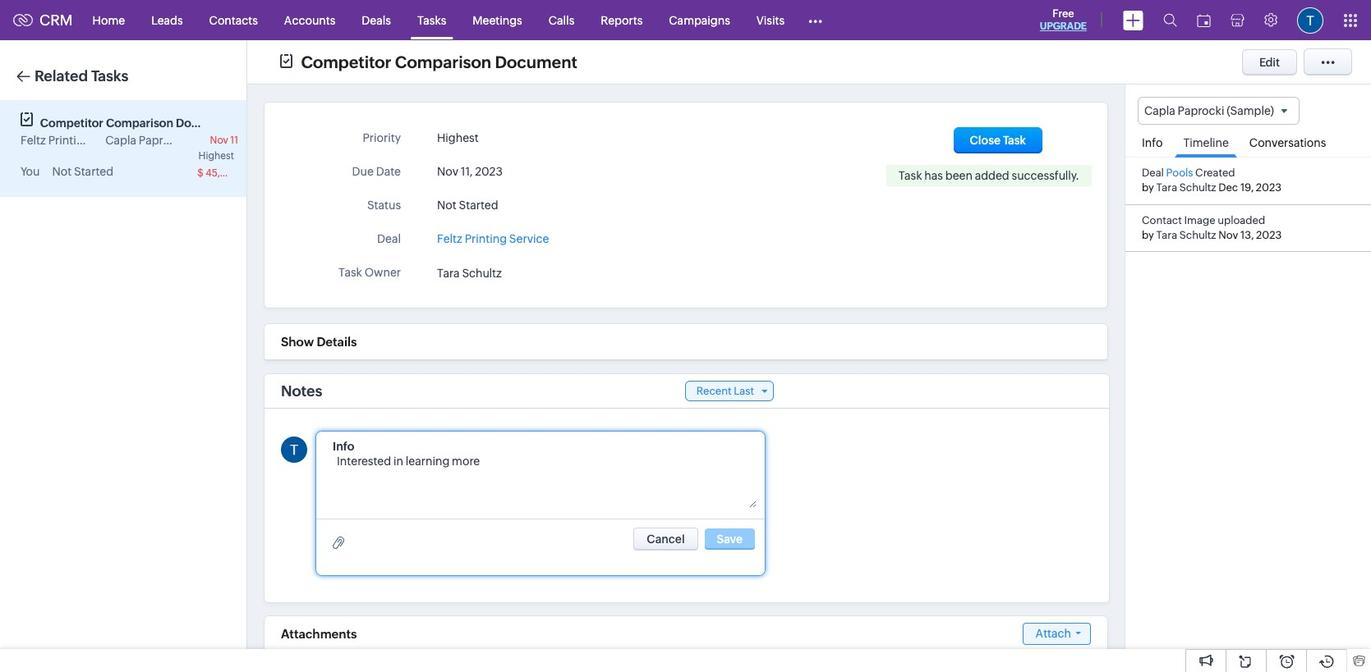 Task type: describe. For each thing, give the bounding box(es) containing it.
accounts link
[[271, 0, 349, 40]]

(sample) inside capla paprocki (sample) 'field'
[[1227, 104, 1274, 117]]

priority
[[363, 131, 401, 145]]

leads
[[151, 14, 183, 27]]

paprocki inside 'field'
[[1178, 104, 1224, 117]]

deal for deal
[[377, 232, 401, 246]]

attach
[[1036, 628, 1071, 641]]

owner
[[365, 266, 401, 279]]

timeline
[[1183, 137, 1229, 150]]

search image
[[1163, 13, 1177, 27]]

0 horizontal spatial feltz printing service
[[21, 134, 133, 147]]

show
[[281, 335, 314, 349]]

0 vertical spatial service
[[93, 134, 133, 147]]

tasks link
[[404, 0, 459, 40]]

due date
[[352, 165, 401, 178]]

edit button
[[1242, 49, 1297, 75]]

Capla Paprocki (Sample) field
[[1138, 97, 1300, 125]]

nov 11, 2023
[[437, 165, 503, 178]]

1 horizontal spatial nov
[[437, 165, 458, 178]]

visits link
[[743, 0, 798, 40]]

profile element
[[1287, 0, 1333, 40]]

1 horizontal spatial highest
[[437, 131, 479, 145]]

feltz printing service link
[[437, 228, 549, 246]]

13,
[[1240, 229, 1254, 241]]

image
[[1184, 214, 1215, 226]]

meetings
[[473, 14, 522, 27]]

started for you
[[74, 165, 113, 178]]

home link
[[79, 0, 138, 40]]

last
[[734, 385, 754, 398]]

visits
[[756, 14, 785, 27]]

1 vertical spatial feltz printing service
[[437, 232, 549, 246]]

deals link
[[349, 0, 404, 40]]

calls link
[[535, 0, 588, 40]]

uploaded
[[1218, 214, 1265, 226]]

leads link
[[138, 0, 196, 40]]

1 horizontal spatial printing
[[465, 232, 507, 246]]

due
[[352, 165, 374, 178]]

document for competitor comparison document nov 11
[[176, 117, 234, 130]]

recent
[[696, 385, 732, 398]]

not started for you
[[52, 165, 113, 178]]

info link
[[1134, 125, 1171, 157]]

comparison for competitor comparison document nov 11
[[106, 117, 173, 130]]

Add a title... text field
[[333, 439, 468, 455]]

1 vertical spatial service
[[509, 232, 549, 246]]

schultz for image
[[1180, 229, 1216, 241]]

dec
[[1219, 182, 1238, 194]]

deal pools created by tara schultz dec 19, 2023
[[1142, 167, 1282, 194]]

competitor for competitor comparison document
[[301, 52, 391, 71]]

calls
[[549, 14, 574, 27]]

upgrade
[[1040, 21, 1087, 32]]

0 vertical spatial 2023
[[475, 165, 503, 178]]

related tasks
[[35, 67, 129, 85]]

crm
[[39, 12, 73, 29]]

competitor comparison document
[[301, 52, 577, 71]]

contacts
[[209, 14, 258, 27]]

close task
[[970, 134, 1026, 147]]

deal for deal pools created by tara schultz dec 19, 2023
[[1142, 167, 1164, 179]]

comparison for competitor comparison document
[[395, 52, 491, 71]]

successfully.
[[1012, 169, 1080, 182]]

tara schultz
[[437, 267, 502, 280]]

contact
[[1142, 214, 1182, 226]]

close task link
[[953, 127, 1043, 154]]

deals
[[362, 14, 391, 27]]

1 vertical spatial (sample)
[[188, 134, 235, 147]]

date
[[376, 165, 401, 178]]

crm link
[[13, 12, 73, 29]]

attachments
[[281, 628, 357, 642]]

1 vertical spatial tasks
[[91, 67, 129, 85]]

recent last
[[696, 385, 754, 398]]

1 vertical spatial paprocki
[[139, 134, 185, 147]]

0 horizontal spatial printing
[[48, 134, 90, 147]]

task owner
[[339, 266, 401, 279]]



Task type: locate. For each thing, give the bounding box(es) containing it.
schultz for pools
[[1180, 182, 1216, 194]]

1 horizontal spatial service
[[509, 232, 549, 246]]

schultz
[[1180, 182, 1216, 194], [1180, 229, 1216, 241], [462, 267, 502, 280]]

task left has
[[898, 169, 922, 182]]

1 horizontal spatial started
[[459, 199, 498, 212]]

create menu element
[[1113, 0, 1153, 40]]

1 vertical spatial started
[[459, 199, 498, 212]]

0 horizontal spatial document
[[176, 117, 234, 130]]

tara inside contact image uploaded by tara schultz nov 13, 2023
[[1156, 229, 1177, 241]]

11,
[[461, 165, 473, 178]]

1 horizontal spatial capla
[[1144, 104, 1175, 117]]

1 vertical spatial capla
[[105, 134, 136, 147]]

1 horizontal spatial feltz
[[437, 232, 462, 246]]

close
[[970, 134, 1001, 147]]

pools link
[[1166, 167, 1193, 179]]

(sample)
[[1227, 104, 1274, 117], [188, 134, 235, 147]]

capla paprocki (sample) inside 'field'
[[1144, 104, 1274, 117]]

started for status
[[459, 199, 498, 212]]

not right you
[[52, 165, 72, 178]]

tara for deal
[[1156, 182, 1177, 194]]

by up contact
[[1142, 182, 1154, 194]]

create menu image
[[1123, 10, 1144, 30]]

document inside competitor comparison document nov 11
[[176, 117, 234, 130]]

feltz up tara schultz
[[437, 232, 462, 246]]

competitor for competitor comparison document nov 11
[[40, 117, 103, 130]]

calendar image
[[1197, 14, 1211, 27]]

accounts
[[284, 14, 335, 27]]

competitor
[[301, 52, 391, 71], [40, 117, 103, 130]]

schultz inside "deal pools created by tara schultz dec 19, 2023"
[[1180, 182, 1216, 194]]

1 horizontal spatial deal
[[1142, 167, 1164, 179]]

0 vertical spatial tara
[[1156, 182, 1177, 194]]

contact image uploaded by tara schultz nov 13, 2023
[[1142, 214, 1282, 241]]

schultz down created
[[1180, 182, 1216, 194]]

info
[[1142, 137, 1163, 150]]

feltz up you
[[21, 134, 46, 147]]

0 vertical spatial by
[[1142, 182, 1154, 194]]

by inside "deal pools created by tara schultz dec 19, 2023"
[[1142, 182, 1154, 194]]

$
[[197, 168, 204, 179]]

capla paprocki (sample)
[[1144, 104, 1274, 117], [105, 134, 235, 147]]

1 vertical spatial 2023
[[1256, 182, 1282, 194]]

0 horizontal spatial paprocki
[[139, 134, 185, 147]]

tara inside "deal pools created by tara schultz dec 19, 2023"
[[1156, 182, 1177, 194]]

highest up $ 45,000.00
[[198, 150, 234, 162]]

not started down 11,
[[437, 199, 498, 212]]

related
[[35, 67, 88, 85]]

free
[[1053, 7, 1074, 20]]

comparison down 'related tasks'
[[106, 117, 173, 130]]

1 vertical spatial printing
[[465, 232, 507, 246]]

details
[[317, 335, 357, 349]]

0 horizontal spatial capla paprocki (sample)
[[105, 134, 235, 147]]

capla paprocki (sample) up timeline link
[[1144, 104, 1274, 117]]

1 vertical spatial tara
[[1156, 229, 1177, 241]]

capla inside 'field'
[[1144, 104, 1175, 117]]

2 vertical spatial task
[[339, 266, 362, 279]]

45,000.00
[[206, 168, 256, 179]]

1 vertical spatial not started
[[437, 199, 498, 212]]

attach link
[[1022, 624, 1091, 646]]

paprocki left 11
[[139, 134, 185, 147]]

status
[[367, 199, 401, 212]]

tara
[[1156, 182, 1177, 194], [1156, 229, 1177, 241], [437, 267, 460, 280]]

1 horizontal spatial (sample)
[[1227, 104, 1274, 117]]

2023 inside contact image uploaded by tara schultz nov 13, 2023
[[1256, 229, 1282, 241]]

feltz printing service up tara schultz
[[437, 232, 549, 246]]

document
[[495, 52, 577, 71], [176, 117, 234, 130]]

0 vertical spatial document
[[495, 52, 577, 71]]

1 vertical spatial by
[[1142, 229, 1154, 241]]

task
[[1003, 134, 1026, 147], [898, 169, 922, 182], [339, 266, 362, 279]]

meetings link
[[459, 0, 535, 40]]

task right close
[[1003, 134, 1026, 147]]

deal
[[1142, 167, 1164, 179], [377, 232, 401, 246]]

by
[[1142, 182, 1154, 194], [1142, 229, 1154, 241]]

printing down the related
[[48, 134, 90, 147]]

19,
[[1240, 182, 1254, 194]]

1 vertical spatial task
[[898, 169, 922, 182]]

printing up tara schultz
[[465, 232, 507, 246]]

document up 11
[[176, 117, 234, 130]]

deal inside "deal pools created by tara schultz dec 19, 2023"
[[1142, 167, 1164, 179]]

2 vertical spatial tara
[[437, 267, 460, 280]]

capla
[[1144, 104, 1175, 117], [105, 134, 136, 147]]

deal left pools "link"
[[1142, 167, 1164, 179]]

2 vertical spatial 2023
[[1256, 229, 1282, 241]]

tara down contact
[[1156, 229, 1177, 241]]

started down competitor comparison document nov 11
[[74, 165, 113, 178]]

1 vertical spatial highest
[[198, 150, 234, 162]]

0 horizontal spatial capla
[[105, 134, 136, 147]]

1 vertical spatial nov
[[437, 165, 458, 178]]

0 vertical spatial comparison
[[395, 52, 491, 71]]

home
[[92, 14, 125, 27]]

1 horizontal spatial paprocki
[[1178, 104, 1224, 117]]

0 vertical spatial not started
[[52, 165, 113, 178]]

not started
[[52, 165, 113, 178], [437, 199, 498, 212]]

edit
[[1259, 55, 1280, 69]]

reports
[[601, 14, 643, 27]]

reports link
[[588, 0, 656, 40]]

1 horizontal spatial not started
[[437, 199, 498, 212]]

2023
[[475, 165, 503, 178], [1256, 182, 1282, 194], [1256, 229, 1282, 241]]

pools
[[1166, 167, 1193, 179]]

2023 right 13,
[[1256, 229, 1282, 241]]

capla down 'related tasks'
[[105, 134, 136, 147]]

competitor down 'deals'
[[301, 52, 391, 71]]

0 vertical spatial deal
[[1142, 167, 1164, 179]]

0 vertical spatial highest
[[437, 131, 479, 145]]

not started for status
[[437, 199, 498, 212]]

task for task has been added successfully.
[[898, 169, 922, 182]]

not down nov 11, 2023 at the top
[[437, 199, 457, 212]]

has
[[924, 169, 943, 182]]

0 vertical spatial tasks
[[417, 14, 446, 27]]

created
[[1195, 167, 1235, 179]]

document for competitor comparison document
[[495, 52, 577, 71]]

0 vertical spatial not
[[52, 165, 72, 178]]

2023 right 19,
[[1256, 182, 1282, 194]]

search element
[[1153, 0, 1187, 40]]

0 vertical spatial nov
[[210, 135, 228, 146]]

2023 inside "deal pools created by tara schultz dec 19, 2023"
[[1256, 182, 1282, 194]]

feltz printing service up you
[[21, 134, 133, 147]]

you
[[21, 165, 40, 178]]

0 vertical spatial capla paprocki (sample)
[[1144, 104, 1274, 117]]

1 vertical spatial deal
[[377, 232, 401, 246]]

contacts link
[[196, 0, 271, 40]]

0 horizontal spatial nov
[[210, 135, 228, 146]]

0 horizontal spatial task
[[339, 266, 362, 279]]

not for you
[[52, 165, 72, 178]]

paprocki up timeline link
[[1178, 104, 1224, 117]]

conversations
[[1249, 137, 1326, 150]]

service
[[93, 134, 133, 147], [509, 232, 549, 246]]

capla up info link
[[1144, 104, 1175, 117]]

0 vertical spatial feltz printing service
[[21, 134, 133, 147]]

timeline link
[[1175, 125, 1237, 158]]

competitor comparison document nov 11
[[40, 117, 238, 146]]

1 horizontal spatial comparison
[[395, 52, 491, 71]]

capla paprocki (sample) up $
[[105, 134, 235, 147]]

0 horizontal spatial tasks
[[91, 67, 129, 85]]

0 horizontal spatial highest
[[198, 150, 234, 162]]

show details
[[281, 335, 357, 349]]

nov left 11,
[[437, 165, 458, 178]]

task left the owner
[[339, 266, 362, 279]]

0 vertical spatial started
[[74, 165, 113, 178]]

1 vertical spatial competitor
[[40, 117, 103, 130]]

not
[[52, 165, 72, 178], [437, 199, 457, 212]]

1 horizontal spatial capla paprocki (sample)
[[1144, 104, 1274, 117]]

deal down status
[[377, 232, 401, 246]]

comparison inside competitor comparison document nov 11
[[106, 117, 173, 130]]

0 vertical spatial printing
[[48, 134, 90, 147]]

0 vertical spatial paprocki
[[1178, 104, 1224, 117]]

competitor down 'related tasks'
[[40, 117, 103, 130]]

Other Modules field
[[798, 7, 833, 33]]

document down calls link
[[495, 52, 577, 71]]

0 vertical spatial task
[[1003, 134, 1026, 147]]

2 vertical spatial schultz
[[462, 267, 502, 280]]

1 vertical spatial feltz
[[437, 232, 462, 246]]

1 horizontal spatial competitor
[[301, 52, 391, 71]]

profile image
[[1297, 7, 1323, 33]]

1 vertical spatial not
[[437, 199, 457, 212]]

0 horizontal spatial not started
[[52, 165, 113, 178]]

tara for contact
[[1156, 229, 1177, 241]]

None button
[[634, 528, 698, 551]]

1 vertical spatial document
[[176, 117, 234, 130]]

been
[[945, 169, 973, 182]]

1 vertical spatial schultz
[[1180, 229, 1216, 241]]

0 vertical spatial capla
[[1144, 104, 1175, 117]]

1 vertical spatial comparison
[[106, 117, 173, 130]]

started up feltz printing service link
[[459, 199, 498, 212]]

0 vertical spatial feltz
[[21, 134, 46, 147]]

(sample) up conversations link
[[1227, 104, 1274, 117]]

1 horizontal spatial tasks
[[417, 14, 446, 27]]

tasks
[[417, 14, 446, 27], [91, 67, 129, 85]]

task for task owner
[[339, 266, 362, 279]]

tasks right the related
[[91, 67, 129, 85]]

not for status
[[437, 199, 457, 212]]

campaigns
[[669, 14, 730, 27]]

$ 45,000.00
[[197, 168, 256, 179]]

free upgrade
[[1040, 7, 1087, 32]]

competitor inside competitor comparison document nov 11
[[40, 117, 103, 130]]

1 horizontal spatial document
[[495, 52, 577, 71]]

1 horizontal spatial not
[[437, 199, 457, 212]]

started
[[74, 165, 113, 178], [459, 199, 498, 212]]

tara down feltz printing service link
[[437, 267, 460, 280]]

0 horizontal spatial competitor
[[40, 117, 103, 130]]

0 horizontal spatial comparison
[[106, 117, 173, 130]]

paprocki
[[1178, 104, 1224, 117], [139, 134, 185, 147]]

0 horizontal spatial service
[[93, 134, 133, 147]]

1 by from the top
[[1142, 182, 1154, 194]]

not started right you
[[52, 165, 113, 178]]

feltz printing service
[[21, 134, 133, 147], [437, 232, 549, 246]]

2 by from the top
[[1142, 229, 1154, 241]]

nov left 13,
[[1219, 229, 1238, 241]]

added
[[975, 169, 1009, 182]]

highest
[[437, 131, 479, 145], [198, 150, 234, 162]]

1 vertical spatial capla paprocki (sample)
[[105, 134, 235, 147]]

comparison
[[395, 52, 491, 71], [106, 117, 173, 130]]

2 horizontal spatial nov
[[1219, 229, 1238, 241]]

schultz down the image
[[1180, 229, 1216, 241]]

show details link
[[281, 335, 357, 349]]

nov inside contact image uploaded by tara schultz nov 13, 2023
[[1219, 229, 1238, 241]]

(sample) up $
[[188, 134, 235, 147]]

11
[[230, 135, 238, 146]]

task has been added successfully.
[[898, 169, 1080, 182]]

by for contact image uploaded by tara schultz nov 13, 2023
[[1142, 229, 1154, 241]]

comparison down tasks link
[[395, 52, 491, 71]]

0 vertical spatial schultz
[[1180, 182, 1216, 194]]

tara down pools "link"
[[1156, 182, 1177, 194]]

Add a note text field
[[333, 455, 757, 509]]

2023 right 11,
[[475, 165, 503, 178]]

0 vertical spatial competitor
[[301, 52, 391, 71]]

0 horizontal spatial deal
[[377, 232, 401, 246]]

0 horizontal spatial started
[[74, 165, 113, 178]]

nov inside competitor comparison document nov 11
[[210, 135, 228, 146]]

by down contact
[[1142, 229, 1154, 241]]

0 horizontal spatial not
[[52, 165, 72, 178]]

2023 for deal pools created by tara schultz dec 19, 2023
[[1256, 182, 1282, 194]]

1 horizontal spatial task
[[898, 169, 922, 182]]

2 horizontal spatial task
[[1003, 134, 1026, 147]]

highest up 11,
[[437, 131, 479, 145]]

by for deal pools created by tara schultz dec 19, 2023
[[1142, 182, 1154, 194]]

schultz down feltz printing service link
[[462, 267, 502, 280]]

nov left 11
[[210, 135, 228, 146]]

conversations link
[[1241, 125, 1335, 157]]

1 horizontal spatial feltz printing service
[[437, 232, 549, 246]]

tasks up competitor comparison document
[[417, 14, 446, 27]]

campaigns link
[[656, 0, 743, 40]]

0 vertical spatial (sample)
[[1227, 104, 1274, 117]]

printing
[[48, 134, 90, 147], [465, 232, 507, 246]]

0 horizontal spatial (sample)
[[188, 134, 235, 147]]

2023 for contact image uploaded by tara schultz nov 13, 2023
[[1256, 229, 1282, 241]]

feltz
[[21, 134, 46, 147], [437, 232, 462, 246]]

notes
[[281, 383, 322, 400]]

by inside contact image uploaded by tara schultz nov 13, 2023
[[1142, 229, 1154, 241]]

0 horizontal spatial feltz
[[21, 134, 46, 147]]

schultz inside contact image uploaded by tara schultz nov 13, 2023
[[1180, 229, 1216, 241]]

2 vertical spatial nov
[[1219, 229, 1238, 241]]



Task type: vqa. For each thing, say whether or not it's contained in the screenshot.
the leads Link
yes



